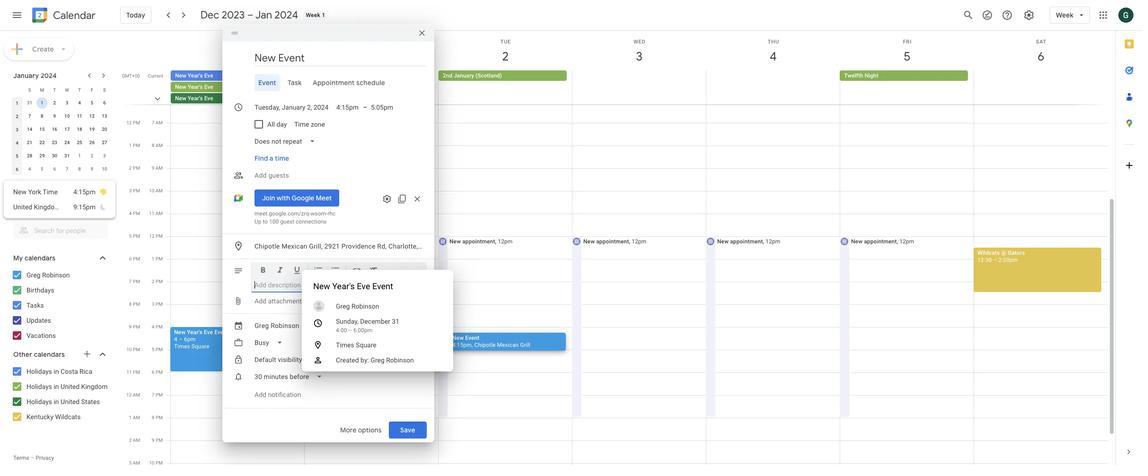 Task type: describe. For each thing, give the bounding box(es) containing it.
february 1 element
[[74, 151, 85, 162]]

6pm
[[184, 337, 196, 343]]

greg robinson inside the my calendars list
[[27, 272, 70, 279]]

am for 7 am
[[156, 120, 163, 125]]

mon
[[366, 39, 379, 45]]

26
[[89, 140, 95, 145]]

time for new york time
[[43, 188, 58, 196]]

insert link image
[[352, 266, 362, 277]]

terms link
[[13, 455, 29, 462]]

find a time
[[255, 154, 289, 163]]

20
[[102, 127, 107, 132]]

privacy
[[36, 455, 54, 462]]

rica
[[80, 368, 92, 376]]

1 cell
[[36, 97, 48, 110]]

12 right 13 element
[[127, 120, 132, 125]]

in for rica
[[54, 368, 59, 376]]

new year's eve event 4 – 6pm times square
[[174, 329, 229, 350]]

4 inside february 4 element
[[28, 167, 31, 172]]

19
[[89, 127, 95, 132]]

10 element
[[61, 111, 73, 122]]

1 vertical spatial 7 pm
[[152, 393, 163, 398]]

1 down 12 am
[[129, 416, 132, 421]]

2nd january (scotland) button
[[439, 71, 567, 81]]

thu 4
[[768, 39, 780, 64]]

dec
[[201, 9, 219, 22]]

1 s from the left
[[28, 87, 31, 93]]

f
[[91, 87, 93, 93]]

square
[[192, 344, 210, 350]]

create button
[[4, 38, 74, 61]]

2 new appointment , 12pm from the left
[[450, 239, 513, 245]]

holidays for holidays in costa rica
[[27, 368, 52, 376]]

row containing 21
[[11, 136, 111, 150]]

add guests
[[255, 172, 289, 179]]

bold image
[[258, 266, 268, 277]]

join
[[262, 194, 275, 203]]

february 8 element
[[74, 164, 85, 175]]

5 new appointment , 12pm from the left
[[852, 239, 915, 245]]

30 element
[[49, 151, 60, 162]]

privacy link
[[36, 455, 54, 462]]

2:30pm
[[999, 257, 1019, 264]]

20 element
[[99, 124, 110, 135]]

9 up 10 am
[[152, 166, 154, 171]]

0 vertical spatial 9 pm
[[129, 325, 140, 330]]

0 horizontal spatial 1 pm
[[129, 143, 140, 148]]

thu
[[768, 39, 780, 45]]

Search for people text field
[[19, 223, 102, 240]]

week button
[[1051, 4, 1091, 27]]

week 1
[[306, 12, 325, 18]]

3 cell from the left
[[707, 71, 840, 127]]

1 vertical spatial 1 pm
[[152, 257, 163, 262]]

am for 2 am
[[133, 438, 140, 444]]

underline image
[[293, 266, 302, 277]]

row containing s
[[11, 83, 111, 97]]

kingdom inside other calendars list
[[81, 383, 108, 391]]

1 new appointment , 12pm from the left
[[316, 239, 379, 245]]

calendars for my calendars
[[25, 254, 56, 263]]

1 12pm from the left
[[364, 239, 379, 245]]

1 up "add title" text box
[[322, 12, 325, 18]]

10 for 10 pm
[[127, 347, 132, 353]]

9 left 10 element
[[53, 114, 56, 119]]

6 inside sat 6
[[1038, 49, 1045, 64]]

add for add guests
[[255, 172, 267, 179]]

13 element
[[99, 111, 110, 122]]

1 right '31' element
[[78, 153, 81, 159]]

2 inside tue 2
[[502, 49, 509, 64]]

1 vertical spatial 2 pm
[[152, 279, 163, 285]]

row containing 31
[[11, 97, 111, 110]]

0 horizontal spatial january
[[13, 71, 39, 80]]

find a time button
[[251, 150, 293, 167]]

notification
[[268, 392, 301, 399]]

1 horizontal spatial tab list
[[1117, 31, 1143, 439]]

new inside new event 4:15pm , chipotle mexican grill
[[453, 335, 464, 342]]

1 horizontal spatial 12 pm
[[149, 234, 163, 239]]

1 vertical spatial greg
[[255, 322, 269, 330]]

calendar element
[[30, 6, 96, 27]]

twelfth
[[845, 72, 864, 79]]

27 element
[[99, 137, 110, 149]]

12 down 11 am
[[149, 234, 155, 239]]

22 element
[[36, 137, 48, 149]]

calendar heading
[[51, 9, 96, 22]]

connections
[[296, 219, 327, 225]]

wildcats inside wildcats @ gators 12:30 – 2:30pm
[[978, 250, 1000, 257]]

9 right the 2 am
[[152, 438, 155, 444]]

1 horizontal spatial greg robinson
[[255, 322, 299, 330]]

charlotte,
[[389, 243, 418, 250]]

am for 9 am
[[156, 166, 163, 171]]

9 left february 10 element on the left
[[91, 167, 93, 172]]

5 inside fri 5
[[904, 49, 911, 64]]

4 inside new year's eve event 4 – 6pm times square
[[174, 337, 177, 343]]

today
[[126, 11, 145, 19]]

all day
[[267, 121, 287, 128]]

25 element
[[74, 137, 85, 149]]

kentucky wildcats
[[27, 414, 81, 421]]

0 horizontal spatial 2 pm
[[129, 166, 140, 171]]

Add title text field
[[255, 51, 427, 65]]

with
[[277, 194, 290, 203]]

0 vertical spatial 6 pm
[[129, 257, 140, 262]]

holidays in united kingdom
[[27, 383, 108, 391]]

vacations
[[27, 332, 56, 340]]

formatting options toolbar
[[251, 263, 427, 283]]

meet
[[316, 194, 332, 203]]

0 horizontal spatial 12 pm
[[127, 120, 140, 125]]

rd,
[[377, 243, 387, 250]]

27
[[102, 140, 107, 145]]

time inside time zone button
[[295, 121, 310, 128]]

a
[[270, 154, 273, 163]]

add for add notification
[[255, 392, 266, 399]]

21 element
[[24, 137, 35, 149]]

grid containing 2
[[121, 31, 1116, 466]]

4 appointment from the left
[[731, 239, 763, 245]]

february 7 element
[[61, 164, 73, 175]]

8 am
[[152, 143, 163, 148]]

chipotle mexican grill, 2921 providence rd, charlotte, nc 28211, usa button
[[251, 238, 466, 255]]

10 pm
[[127, 347, 140, 353]]

17
[[64, 127, 70, 132]]

greg inside the my calendars list
[[27, 272, 40, 279]]

tue 2
[[501, 39, 511, 64]]

fri 5
[[904, 39, 912, 64]]

february 4 element
[[24, 164, 35, 175]]

other
[[13, 351, 32, 359]]

calendars for other calendars
[[34, 351, 65, 359]]

5 12pm from the left
[[900, 239, 915, 245]]

appointment schedule button
[[309, 74, 389, 91]]

2nd
[[443, 72, 453, 79]]

event inside event "button"
[[258, 79, 276, 87]]

numbered list image
[[314, 266, 323, 277]]

united kingdom time 9:15pm
[[13, 204, 96, 211]]

1 right the 27 element
[[129, 143, 132, 148]]

– inside wildcats @ gators 12:30 – 2:30pm
[[994, 257, 998, 264]]

@
[[1002, 250, 1007, 257]]

mexican inside new event 4:15pm , chipotle mexican grill
[[497, 342, 519, 349]]

10 for 10 element
[[64, 114, 70, 119]]

task
[[288, 79, 302, 87]]

holidays in costa rica
[[27, 368, 92, 376]]

february 9 element
[[86, 164, 98, 175]]

23
[[52, 140, 57, 145]]

4 link
[[763, 46, 785, 68]]

wildcats @ gators 12:30 – 2:30pm
[[978, 250, 1026, 264]]

3 new appointment , 12pm from the left
[[584, 239, 647, 245]]

today button
[[120, 4, 151, 27]]

row containing new year's eve
[[167, 71, 1116, 127]]

1 horizontal spatial 8 pm
[[152, 416, 163, 421]]

holidays for holidays in united states
[[27, 399, 52, 406]]

1 horizontal spatial 4 pm
[[152, 325, 163, 330]]

january 2024 grid
[[9, 83, 111, 176]]

task button
[[284, 74, 306, 91]]

4 inside the thu 4
[[770, 49, 777, 64]]

12 down the 11 pm
[[126, 393, 132, 398]]

29 element
[[36, 151, 48, 162]]

night
[[865, 72, 879, 79]]

year's inside new year's eve event 4 – 6pm times square
[[187, 329, 202, 336]]

1 vertical spatial 2024
[[41, 71, 57, 80]]

– left jan
[[247, 9, 254, 22]]

22
[[39, 140, 45, 145]]

all
[[267, 121, 275, 128]]

find
[[255, 154, 268, 163]]

list item containing new york time
[[13, 185, 107, 200]]

1 vertical spatial 6 pm
[[152, 370, 163, 375]]

4 cell from the left
[[974, 71, 1108, 127]]

birthdays
[[27, 287, 54, 294]]

grill
[[520, 342, 531, 349]]

new inside new year's eve event 4 – 6pm times square
[[174, 329, 186, 336]]

february 2 element
[[86, 151, 98, 162]]

3 inside wed 3
[[636, 49, 643, 64]]

row containing 14
[[11, 123, 111, 136]]

new year's eve new year's eve new year's eve
[[175, 72, 213, 102]]

other calendars list
[[2, 365, 117, 425]]

0 horizontal spatial 3 pm
[[129, 188, 140, 194]]

28211,
[[431, 243, 452, 250]]

new event 4:15pm , chipotle mexican grill
[[453, 335, 531, 349]]

24 element
[[61, 137, 73, 149]]

wsom-
[[311, 211, 328, 217]]

in for states
[[54, 399, 59, 406]]

ooo
[[318, 84, 329, 90]]

wed
[[634, 39, 646, 45]]

time zone button
[[291, 116, 329, 133]]

states
[[81, 399, 100, 406]]

(scotland)
[[476, 72, 502, 79]]

1 new year's eve button from the top
[[171, 71, 299, 81]]

6 link
[[1031, 46, 1053, 68]]

31 for december 31 element
[[27, 100, 32, 106]]

31 element
[[61, 151, 73, 162]]

ooo button
[[305, 82, 433, 92]]

1 am
[[129, 416, 140, 421]]

, inside new event 4:15pm , chipotle mexican grill
[[472, 342, 473, 349]]

1 inside 'cell'
[[41, 100, 43, 106]]

28
[[27, 153, 32, 159]]



Task type: vqa. For each thing, say whether or not it's contained in the screenshot.


Task type: locate. For each thing, give the bounding box(es) containing it.
row containing 4
[[11, 163, 111, 176]]

9 pm up 10 pm
[[129, 325, 140, 330]]

current
[[148, 73, 163, 79]]

0 horizontal spatial event
[[215, 329, 229, 336]]

providence
[[342, 243, 376, 250]]

new appointment , 12pm
[[316, 239, 379, 245], [450, 239, 513, 245], [584, 239, 647, 245], [718, 239, 781, 245], [852, 239, 915, 245]]

19 element
[[86, 124, 98, 135]]

add notification button
[[251, 384, 305, 407]]

attachment
[[268, 298, 302, 305]]

1 horizontal spatial greg
[[255, 322, 269, 330]]

12 inside row group
[[89, 114, 95, 119]]

1 horizontal spatial week
[[1057, 11, 1074, 19]]

bulleted list image
[[331, 266, 340, 277]]

time up search for people text field
[[62, 204, 77, 211]]

week for week 1
[[306, 12, 321, 18]]

1 horizontal spatial 4:15pm
[[453, 342, 472, 349]]

new year's eve button
[[171, 71, 299, 81], [171, 82, 299, 92], [171, 93, 299, 104]]

2 s from the left
[[103, 87, 106, 93]]

s left 'm'
[[28, 87, 31, 93]]

add inside dropdown button
[[255, 172, 267, 179]]

0 vertical spatial 12 pm
[[127, 120, 140, 125]]

united for holidays in united kingdom
[[61, 383, 80, 391]]

holidays down the other calendars
[[27, 368, 52, 376]]

1 horizontal spatial wildcats
[[978, 250, 1000, 257]]

1 vertical spatial holidays
[[27, 383, 52, 391]]

usa
[[453, 243, 466, 250]]

0 vertical spatial 3 pm
[[129, 188, 140, 194]]

add other calendars image
[[82, 350, 92, 359]]

1 vertical spatial 31
[[64, 153, 70, 159]]

greg up birthdays
[[27, 272, 40, 279]]

1 add from the top
[[255, 172, 267, 179]]

23 element
[[49, 137, 60, 149]]

2 vertical spatial holidays
[[27, 399, 52, 406]]

tab list
[[1117, 31, 1143, 439], [230, 74, 427, 91]]

united down the 'york' on the top of page
[[13, 204, 32, 211]]

united down holidays in united kingdom
[[61, 399, 80, 406]]

12 left "13"
[[89, 114, 95, 119]]

2024 right jan
[[275, 9, 298, 22]]

0 vertical spatial 1 pm
[[129, 143, 140, 148]]

– right 12:30
[[994, 257, 998, 264]]

16 element
[[49, 124, 60, 135]]

3 appointment from the left
[[597, 239, 629, 245]]

1 horizontal spatial 3 pm
[[152, 302, 163, 307]]

united inside list item
[[13, 204, 32, 211]]

0 vertical spatial chipotle
[[255, 243, 280, 250]]

4:15pm
[[73, 188, 96, 196], [453, 342, 472, 349]]

nc
[[420, 243, 429, 250]]

kentucky
[[27, 414, 54, 421]]

0 vertical spatial 4:15pm
[[73, 188, 96, 196]]

january
[[13, 71, 39, 80], [454, 72, 474, 79]]

to
[[263, 219, 268, 225]]

row containing 28
[[11, 150, 111, 163]]

1 vertical spatial calendars
[[34, 351, 65, 359]]

s
[[28, 87, 31, 93], [103, 87, 106, 93]]

11 up 12 am
[[127, 370, 132, 375]]

3 12pm from the left
[[632, 239, 647, 245]]

–
[[247, 9, 254, 22], [363, 104, 367, 111], [994, 257, 998, 264], [179, 337, 183, 343], [31, 455, 34, 462]]

5 pm
[[129, 234, 140, 239], [152, 347, 163, 353]]

14 element
[[24, 124, 35, 135]]

18 element
[[74, 124, 85, 135]]

calendars
[[25, 254, 56, 263], [34, 351, 65, 359]]

cell containing new year's eve
[[171, 71, 305, 127]]

11
[[77, 114, 82, 119], [149, 211, 154, 216], [127, 370, 132, 375]]

15 element
[[36, 124, 48, 135]]

1 vertical spatial 9 pm
[[152, 438, 163, 444]]

appointment
[[313, 79, 355, 87]]

8 down 1 'cell'
[[41, 114, 43, 119]]

time right the 'york' on the top of page
[[43, 188, 58, 196]]

tasks
[[27, 302, 44, 310]]

10 left 11 "element"
[[64, 114, 70, 119]]

2
[[502, 49, 509, 64], [53, 100, 56, 106], [16, 114, 18, 119], [91, 153, 93, 159], [129, 166, 132, 171], [152, 279, 155, 285], [129, 438, 132, 444]]

add down find
[[255, 172, 267, 179]]

google
[[292, 194, 314, 203]]

3 in from the top
[[54, 399, 59, 406]]

0 vertical spatial in
[[54, 368, 59, 376]]

11 inside 11 "element"
[[77, 114, 82, 119]]

12:30
[[978, 257, 992, 264]]

– up times on the bottom left of the page
[[179, 337, 183, 343]]

wildcats down holidays in united states
[[55, 414, 81, 421]]

0 horizontal spatial kingdom
[[34, 204, 60, 211]]

am up 9 am
[[156, 143, 163, 148]]

tab list containing event
[[230, 74, 427, 91]]

updates
[[27, 317, 51, 325]]

26 element
[[86, 137, 98, 149]]

1 vertical spatial new year's eve button
[[171, 82, 299, 92]]

2 horizontal spatial event
[[465, 335, 480, 342]]

1 vertical spatial add
[[255, 298, 266, 305]]

0 vertical spatial 8 pm
[[129, 302, 140, 307]]

0 horizontal spatial wildcats
[[55, 414, 81, 421]]

holidays for holidays in united kingdom
[[27, 383, 52, 391]]

1 left december 31 element
[[16, 101, 18, 106]]

robinson inside the my calendars list
[[42, 272, 70, 279]]

add notification
[[255, 392, 301, 399]]

1 vertical spatial wildcats
[[55, 414, 81, 421]]

t right w
[[78, 87, 81, 93]]

rhc
[[328, 211, 336, 217]]

main drawer image
[[11, 9, 23, 21]]

to element
[[363, 104, 367, 111]]

time zone
[[295, 121, 325, 128]]

0 vertical spatial mexican
[[282, 243, 308, 250]]

0 horizontal spatial chipotle
[[255, 243, 280, 250]]

3 link
[[629, 46, 651, 68]]

s right f
[[103, 87, 106, 93]]

31 right "30"
[[64, 153, 70, 159]]

event inside new event 4:15pm , chipotle mexican grill
[[465, 335, 480, 342]]

1 vertical spatial 4 pm
[[152, 325, 163, 330]]

0 vertical spatial 7 pm
[[129, 279, 140, 285]]

0 vertical spatial holidays
[[27, 368, 52, 376]]

am up the 2 am
[[133, 416, 140, 421]]

remove formatting image
[[369, 266, 379, 277]]

8 left february 9 element
[[78, 167, 81, 172]]

wildcats inside other calendars list
[[55, 414, 81, 421]]

am down '1 am'
[[133, 438, 140, 444]]

0 horizontal spatial s
[[28, 87, 31, 93]]

chipotle down to
[[255, 243, 280, 250]]

9:15pm
[[73, 204, 96, 211]]

add attachment button
[[251, 293, 306, 310]]

eve inside new year's eve event 4 – 6pm times square
[[204, 329, 213, 336]]

1 right december 31 element
[[41, 100, 43, 106]]

None field
[[251, 133, 323, 150], [251, 335, 290, 352], [251, 352, 323, 369], [251, 369, 330, 386], [251, 133, 323, 150], [251, 335, 290, 352], [251, 352, 323, 369], [251, 369, 330, 386]]

12 pm down 11 am
[[149, 234, 163, 239]]

wildcats up 12:30
[[978, 250, 1000, 257]]

11 right 10 element
[[77, 114, 82, 119]]

1 vertical spatial chipotle
[[475, 342, 496, 349]]

– right terms link
[[31, 455, 34, 462]]

week for week
[[1057, 11, 1074, 19]]

year's
[[188, 72, 203, 79], [188, 84, 203, 90], [188, 95, 203, 102], [187, 329, 202, 336]]

28 element
[[24, 151, 35, 162]]

calendars inside my calendars dropdown button
[[25, 254, 56, 263]]

robinson down "attachment"
[[271, 322, 299, 330]]

0 vertical spatial time
[[295, 121, 310, 128]]

0 vertical spatial wildcats
[[978, 250, 1000, 257]]

31 for '31' element
[[64, 153, 70, 159]]

list containing new york time
[[4, 181, 116, 219]]

1 horizontal spatial 11
[[127, 370, 132, 375]]

1 vertical spatial 8 pm
[[152, 416, 163, 421]]

holidays in united states
[[27, 399, 100, 406]]

End time text field
[[371, 99, 394, 116]]

12 element
[[86, 111, 98, 122]]

1 horizontal spatial 1 pm
[[152, 257, 163, 262]]

10 up the 11 pm
[[127, 347, 132, 353]]

2 appointment from the left
[[463, 239, 495, 245]]

7 am
[[152, 120, 163, 125]]

10 for february 10 element on the left
[[102, 167, 107, 172]]

0 horizontal spatial 8 pm
[[129, 302, 140, 307]]

Start time text field
[[337, 99, 359, 116]]

tue
[[501, 39, 511, 45]]

am up 8 am
[[156, 120, 163, 125]]

1 pm down 11 am
[[152, 257, 163, 262]]

3 add from the top
[[255, 392, 266, 399]]

1 horizontal spatial robinson
[[271, 322, 299, 330]]

1 list item from the top
[[13, 185, 107, 200]]

14
[[27, 127, 32, 132]]

10 right february 9 element
[[102, 167, 107, 172]]

1 horizontal spatial 31
[[64, 153, 70, 159]]

list
[[4, 181, 116, 219]]

100
[[269, 219, 279, 225]]

1 vertical spatial 12 pm
[[149, 234, 163, 239]]

1 vertical spatial greg robinson
[[255, 322, 299, 330]]

january inside 2nd january (scotland) button
[[454, 72, 474, 79]]

my calendars button
[[2, 251, 117, 266]]

– inside new year's eve event 4 – 6pm times square
[[179, 337, 183, 343]]

9 am
[[152, 166, 163, 171]]

york
[[28, 188, 41, 196]]

1 horizontal spatial 9 pm
[[152, 438, 163, 444]]

1 vertical spatial time
[[43, 188, 58, 196]]

t
[[53, 87, 56, 93], [78, 87, 81, 93]]

2 12pm from the left
[[498, 239, 513, 245]]

1
[[322, 12, 325, 18], [41, 100, 43, 106], [16, 101, 18, 106], [129, 143, 132, 148], [78, 153, 81, 159], [152, 257, 155, 262], [129, 416, 132, 421]]

8 pm right '1 am'
[[152, 416, 163, 421]]

add for add attachment
[[255, 298, 266, 305]]

0 vertical spatial 4 pm
[[129, 211, 140, 216]]

am for 1 am
[[133, 416, 140, 421]]

0 vertical spatial 2 pm
[[129, 166, 140, 171]]

8 up 10 pm
[[129, 302, 132, 307]]

calendars up holidays in costa rica
[[34, 351, 65, 359]]

8 pm up 10 pm
[[129, 302, 140, 307]]

2 vertical spatial new year's eve button
[[171, 93, 299, 104]]

0 horizontal spatial 2024
[[41, 71, 57, 80]]

event inside new year's eve event 4 – 6pm times square
[[215, 329, 229, 336]]

mexican inside dropdown button
[[282, 243, 308, 250]]

row
[[167, 71, 1116, 127], [11, 83, 111, 97], [11, 97, 111, 110], [11, 110, 111, 123], [11, 123, 111, 136], [11, 136, 111, 150], [11, 150, 111, 163], [11, 163, 111, 176]]

0 vertical spatial robinson
[[42, 272, 70, 279]]

mexican
[[282, 243, 308, 250], [497, 342, 519, 349]]

m
[[40, 87, 44, 93]]

settings menu image
[[1024, 9, 1035, 21]]

0 horizontal spatial 4 pm
[[129, 211, 140, 216]]

am for 8 am
[[156, 143, 163, 148]]

am for 11 am
[[156, 211, 163, 216]]

3 new year's eve button from the top
[[171, 93, 299, 104]]

in left 'costa'
[[54, 368, 59, 376]]

Description text field
[[255, 282, 423, 289]]

5
[[904, 49, 911, 64], [91, 100, 93, 106], [16, 154, 18, 159], [41, 167, 43, 172], [129, 234, 132, 239], [152, 347, 155, 353]]

1 down 11 am
[[152, 257, 155, 262]]

0 horizontal spatial mexican
[[282, 243, 308, 250]]

5 link
[[897, 46, 919, 68]]

0 horizontal spatial 9 pm
[[129, 325, 140, 330]]

4 12pm from the left
[[766, 239, 781, 245]]

time left zone
[[295, 121, 310, 128]]

0 horizontal spatial 7 pm
[[129, 279, 140, 285]]

times
[[174, 344, 190, 350]]

dec 2023 – jan 2024
[[201, 9, 298, 22]]

1 vertical spatial 5 pm
[[152, 347, 163, 353]]

16
[[52, 127, 57, 132]]

1 vertical spatial 3 pm
[[152, 302, 163, 307]]

january up december 31 element
[[13, 71, 39, 80]]

2 in from the top
[[54, 383, 59, 391]]

1 horizontal spatial t
[[78, 87, 81, 93]]

0 vertical spatial 11
[[77, 114, 82, 119]]

4:15pm inside new event 4:15pm , chipotle mexican grill
[[453, 342, 472, 349]]

0 vertical spatial kingdom
[[34, 204, 60, 211]]

11 element
[[74, 111, 85, 122]]

february 10 element
[[99, 164, 110, 175]]

1 in from the top
[[54, 368, 59, 376]]

2 vertical spatial united
[[61, 399, 80, 406]]

add
[[255, 172, 267, 179], [255, 298, 266, 305], [255, 392, 266, 399]]

9 pm right the 2 am
[[152, 438, 163, 444]]

zone
[[311, 121, 325, 128]]

am for 12 am
[[133, 393, 140, 398]]

1 vertical spatial 4:15pm
[[453, 342, 472, 349]]

ooo cell
[[305, 71, 439, 127]]

4 pm left new year's eve event 4 – 6pm times square
[[152, 325, 163, 330]]

kingdom inside list item
[[34, 204, 60, 211]]

am up '1 am'
[[133, 393, 140, 398]]

february 5 element
[[36, 164, 48, 175]]

0 horizontal spatial robinson
[[42, 272, 70, 279]]

december 31 element
[[24, 98, 35, 109]]

2 horizontal spatial time
[[295, 121, 310, 128]]

0 vertical spatial united
[[13, 204, 32, 211]]

11 am
[[149, 211, 163, 216]]

grill,
[[309, 243, 323, 250]]

greg robinson down the add attachment
[[255, 322, 299, 330]]

2 list item from the top
[[13, 200, 107, 215]]

0 horizontal spatial 6 pm
[[129, 257, 140, 262]]

1 horizontal spatial 6 pm
[[152, 370, 163, 375]]

fri
[[904, 39, 912, 45]]

row containing 7
[[11, 110, 111, 123]]

calendars inside other calendars dropdown button
[[34, 351, 65, 359]]

week
[[1057, 11, 1074, 19], [306, 12, 321, 18]]

2 horizontal spatial 11
[[149, 211, 154, 216]]

greg down the add attachment
[[255, 322, 269, 330]]

1 vertical spatial in
[[54, 383, 59, 391]]

5 appointment from the left
[[865, 239, 897, 245]]

am for 10 am
[[156, 188, 163, 194]]

row group containing 31
[[11, 97, 111, 176]]

kingdom
[[34, 204, 60, 211], [81, 383, 108, 391]]

am down 8 am
[[156, 166, 163, 171]]

cell
[[171, 71, 305, 127], [573, 71, 707, 127], [707, 71, 840, 127], [974, 71, 1108, 127]]

add left "attachment"
[[255, 298, 266, 305]]

grid
[[121, 31, 1116, 466]]

2 t from the left
[[78, 87, 81, 93]]

february 6 element
[[49, 164, 60, 175]]

1 t from the left
[[53, 87, 56, 93]]

list item containing united kingdom time
[[13, 200, 107, 215]]

– left the 'end time' text field
[[363, 104, 367, 111]]

0 vertical spatial 5 pm
[[129, 234, 140, 239]]

mexican left grill
[[497, 342, 519, 349]]

day
[[277, 121, 287, 128]]

gators
[[1008, 250, 1026, 257]]

0 horizontal spatial 11
[[77, 114, 82, 119]]

1 horizontal spatial 5 pm
[[152, 347, 163, 353]]

0 vertical spatial calendars
[[25, 254, 56, 263]]

in up kentucky wildcats
[[54, 399, 59, 406]]

2 new year's eve button from the top
[[171, 82, 299, 92]]

11 for 11 am
[[149, 211, 154, 216]]

united for holidays in united states
[[61, 399, 80, 406]]

sun
[[232, 39, 244, 45]]

2 add from the top
[[255, 298, 266, 305]]

31 left 1 'cell'
[[27, 100, 32, 106]]

greg robinson up birthdays
[[27, 272, 70, 279]]

kingdom down the new york time
[[34, 204, 60, 211]]

my calendars list
[[2, 268, 117, 344]]

0 horizontal spatial 31
[[27, 100, 32, 106]]

11 for 11
[[77, 114, 82, 119]]

3 holidays from the top
[[27, 399, 52, 406]]

Start date text field
[[255, 102, 329, 113]]

robinson down my calendars dropdown button
[[42, 272, 70, 279]]

new
[[175, 72, 186, 79], [175, 84, 186, 90], [175, 95, 186, 102], [13, 188, 26, 196], [316, 239, 327, 245], [450, 239, 461, 245], [584, 239, 595, 245], [718, 239, 729, 245], [852, 239, 863, 245], [174, 329, 186, 336], [453, 335, 464, 342]]

2 vertical spatial time
[[62, 204, 77, 211]]

kingdom up the states at bottom
[[81, 383, 108, 391]]

12 pm left "7 am"
[[127, 120, 140, 125]]

chipotle
[[255, 243, 280, 250], [475, 342, 496, 349]]

0 horizontal spatial 5 pm
[[129, 234, 140, 239]]

1 vertical spatial robinson
[[271, 322, 299, 330]]

in for kingdom
[[54, 383, 59, 391]]

list item up search for people text field
[[13, 200, 107, 215]]

None search field
[[0, 219, 117, 240]]

chipotle inside dropdown button
[[255, 243, 280, 250]]

add attachment
[[255, 298, 302, 305]]

join with google meet link
[[255, 190, 340, 207]]

row group inside january 2024 grid
[[11, 97, 111, 176]]

17 element
[[61, 124, 73, 135]]

0 horizontal spatial t
[[53, 87, 56, 93]]

am down 9 am
[[156, 188, 163, 194]]

calendar
[[53, 9, 96, 22]]

list item
[[13, 185, 107, 200], [13, 200, 107, 215]]

0 horizontal spatial 4:15pm
[[73, 188, 96, 196]]

1 horizontal spatial 7 pm
[[152, 393, 163, 398]]

jan
[[255, 9, 272, 22]]

9 up 10 pm
[[129, 325, 132, 330]]

0 vertical spatial greg
[[27, 272, 40, 279]]

meet.google.com/zrq-
[[255, 211, 311, 217]]

10
[[64, 114, 70, 119], [102, 167, 107, 172], [149, 188, 154, 194], [127, 347, 132, 353]]

1 vertical spatial mexican
[[497, 342, 519, 349]]

0 vertical spatial 2024
[[275, 9, 298, 22]]

column header
[[11, 83, 23, 97]]

w
[[65, 87, 69, 93]]

0 horizontal spatial tab list
[[230, 74, 427, 91]]

calendars right my
[[25, 254, 56, 263]]

column header inside january 2024 grid
[[11, 83, 23, 97]]

31
[[27, 100, 32, 106], [64, 153, 70, 159]]

10 up 11 am
[[149, 188, 154, 194]]

add inside button
[[255, 298, 266, 305]]

row group
[[11, 97, 111, 176]]

1 appointment from the left
[[329, 239, 361, 245]]

1 cell from the left
[[171, 71, 305, 127]]

2 cell from the left
[[573, 71, 707, 127]]

in down holidays in costa rica
[[54, 383, 59, 391]]

10 for 10 am
[[149, 188, 154, 194]]

chipotle left grill
[[475, 342, 496, 349]]

add left the notification at the left of page
[[255, 392, 266, 399]]

time for united kingdom time 9:15pm
[[62, 204, 77, 211]]

am down 10 am
[[156, 211, 163, 216]]

holidays up kentucky
[[27, 399, 52, 406]]

holidays down holidays in costa rica
[[27, 383, 52, 391]]

2024 up 'm'
[[41, 71, 57, 80]]

week inside dropdown button
[[1057, 11, 1074, 19]]

1 pm left 8 am
[[129, 143, 140, 148]]

1 holidays from the top
[[27, 368, 52, 376]]

my calendars
[[13, 254, 56, 263]]

add inside button
[[255, 392, 266, 399]]

t right 'm'
[[53, 87, 56, 93]]

8 up 9 am
[[152, 143, 154, 148]]

united
[[13, 204, 32, 211], [61, 383, 80, 391], [61, 399, 80, 406]]

11 down 10 am
[[149, 211, 154, 216]]

4 pm left 11 am
[[129, 211, 140, 216]]

february 3 element
[[99, 151, 110, 162]]

2 holidays from the top
[[27, 383, 52, 391]]

in
[[54, 368, 59, 376], [54, 383, 59, 391], [54, 399, 59, 406]]

mexican left grill,
[[282, 243, 308, 250]]

11 for 11 pm
[[127, 370, 132, 375]]

italic image
[[276, 266, 285, 277]]

1 horizontal spatial s
[[103, 87, 106, 93]]

2 vertical spatial 11
[[127, 370, 132, 375]]

appointment schedule
[[313, 79, 386, 87]]

create
[[32, 45, 54, 53]]

4 new appointment , 12pm from the left
[[718, 239, 781, 245]]

list item up united kingdom time 9:15pm
[[13, 185, 107, 200]]

1 horizontal spatial mexican
[[497, 342, 519, 349]]

chipotle inside new event 4:15pm , chipotle mexican grill
[[475, 342, 496, 349]]

other calendars button
[[2, 347, 117, 363]]

united down 'costa'
[[61, 383, 80, 391]]

0 vertical spatial 31
[[27, 100, 32, 106]]

1 horizontal spatial 2024
[[275, 9, 298, 22]]

0 horizontal spatial greg robinson
[[27, 272, 70, 279]]

8 right '1 am'
[[152, 416, 155, 421]]

january right 2nd
[[454, 72, 474, 79]]



